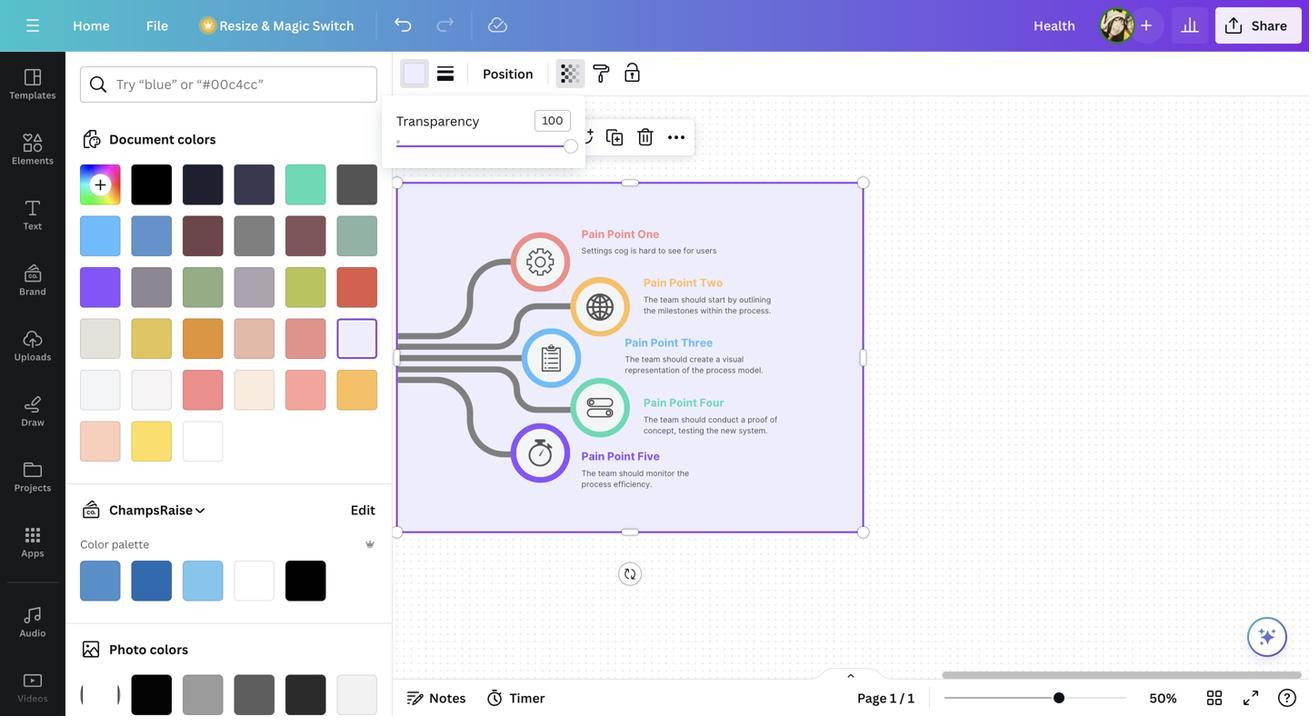 Task type: describe. For each thing, give the bounding box(es) containing it.
conduct
[[709, 415, 739, 425]]

concept,
[[644, 426, 677, 436]]

#5e5e5e image
[[234, 675, 275, 716]]

the inside the 'the team should conduct a proof of concept, testing the new system.'
[[707, 426, 719, 436]]

templates
[[9, 89, 56, 101]]

projects button
[[0, 445, 65, 510]]

color
[[80, 537, 109, 552]]

team for efficiency.
[[598, 469, 617, 478]]

50% button
[[1134, 684, 1193, 713]]

outlining
[[740, 295, 771, 305]]

share button
[[1216, 7, 1302, 44]]

team for of
[[660, 415, 679, 425]]

#ffcdba image
[[80, 422, 121, 462]]

#2b2b2b image
[[286, 675, 326, 716]]

#eeedff image
[[337, 319, 377, 359]]

videos button
[[0, 656, 65, 717]]

#eb8f88 image
[[286, 319, 326, 359]]

#eb8f88 image
[[286, 319, 326, 359]]

colors for document colors
[[177, 131, 216, 148]]

three
[[681, 336, 713, 349]]

by
[[728, 295, 737, 305]]

process inside the team should monitor the process efficiency.
[[582, 480, 612, 489]]

resize & magic switch
[[219, 17, 354, 34]]

the team should start by outlining the milestones within the process.
[[644, 295, 774, 316]]

#f88989 image
[[183, 370, 223, 411]]

the for the
[[644, 295, 658, 305]]

pain for pain point five
[[582, 450, 605, 463]]

within
[[701, 306, 723, 316]]

0 vertical spatial icon image
[[527, 249, 554, 276]]

pain point five
[[582, 450, 660, 463]]

should for representation
[[663, 355, 688, 364]]

timer
[[510, 690, 545, 707]]

#ffbd59 image
[[337, 370, 377, 411]]

point for one
[[608, 228, 635, 241]]

brand
[[19, 286, 46, 298]]

representation
[[625, 366, 680, 375]]

the for efficiency.
[[582, 469, 596, 478]]

position button
[[476, 59, 541, 88]]

one
[[638, 228, 660, 241]]

1 vertical spatial icon image
[[542, 345, 561, 372]]

team for representation
[[642, 355, 661, 364]]

file
[[146, 17, 168, 34]]

show pages image
[[808, 668, 895, 682]]

add a new color image
[[80, 165, 121, 205]]

text
[[23, 220, 42, 232]]

pain for pain point four
[[644, 397, 667, 410]]

1 1 from the left
[[890, 690, 897, 707]]

the inside the team should monitor the process efficiency.
[[677, 469, 689, 478]]

#545454 image
[[337, 165, 377, 205]]

#545454 image
[[337, 165, 377, 205]]

the team should conduct a proof of concept, testing the new system.
[[644, 415, 780, 436]]

milestones
[[658, 306, 699, 316]]

#4890cd image
[[80, 561, 121, 602]]

point for three
[[651, 336, 679, 349]]

four
[[700, 397, 725, 410]]

point for two
[[670, 277, 697, 290]]

#166bb5 image
[[131, 561, 172, 602]]

#f4f5f6 image
[[80, 370, 121, 411]]

50%
[[1150, 690, 1178, 707]]

pain for pain point two
[[644, 277, 667, 290]]

users
[[697, 246, 717, 256]]

testing
[[679, 426, 705, 436]]

color palette
[[80, 537, 149, 552]]

draw
[[21, 417, 44, 429]]

main menu bar
[[0, 0, 1310, 52]]

add a new color image
[[80, 165, 121, 205]]

photo colors
[[109, 641, 188, 659]]

switch
[[313, 17, 354, 34]]

of inside the 'the team should conduct a proof of concept, testing the new system.'
[[770, 415, 778, 425]]

Transparency text field
[[536, 111, 570, 131]]

notes button
[[400, 684, 473, 713]]

point for five
[[608, 450, 635, 463]]

#040404 image
[[131, 675, 172, 716]]

of inside the team should create a visual representation of the process model.
[[682, 366, 690, 375]]

a for proof
[[741, 415, 746, 425]]

model.
[[738, 366, 764, 375]]

#8f8792 image
[[131, 267, 172, 308]]

#040404 image
[[131, 675, 172, 716]]

videos
[[18, 693, 48, 705]]

#e8b7a5 image
[[234, 319, 275, 359]]

pain point one
[[582, 228, 660, 241]]

text button
[[0, 183, 65, 248]]

#f4f5f6 image
[[80, 370, 121, 411]]

Design title text field
[[1020, 7, 1092, 44]]

photo
[[109, 641, 147, 659]]

should for efficiency.
[[619, 469, 644, 478]]



Task type: locate. For each thing, give the bounding box(es) containing it.
for
[[684, 246, 694, 256]]

2 1 from the left
[[908, 690, 915, 707]]

the down create
[[692, 366, 704, 375]]

1 left /
[[890, 690, 897, 707]]

pain up concept, on the bottom
[[644, 397, 667, 410]]

process inside the team should create a visual representation of the process model.
[[706, 366, 736, 375]]

0 vertical spatial of
[[682, 366, 690, 375]]

should
[[681, 295, 706, 305], [663, 355, 688, 364], [681, 415, 706, 425], [619, 469, 644, 478]]

the up representation
[[625, 355, 640, 364]]

a
[[716, 355, 721, 364], [741, 415, 746, 425]]

elements
[[12, 155, 54, 167]]

1 horizontal spatial process
[[706, 366, 736, 375]]

0 horizontal spatial a
[[716, 355, 721, 364]]

edit button
[[349, 492, 377, 528]]

the down by at the right top
[[725, 306, 737, 316]]

should up efficiency.
[[619, 469, 644, 478]]

#5e5e5e image
[[234, 675, 275, 716]]

should inside the team should create a visual representation of the process model.
[[663, 355, 688, 364]]

the down conduct
[[707, 426, 719, 436]]

new
[[721, 426, 737, 436]]

should for of
[[681, 415, 706, 425]]

#fbebdc image
[[234, 370, 275, 411], [234, 370, 275, 411]]

proof
[[748, 415, 768, 425]]

the inside the team should create a visual representation of the process model.
[[625, 355, 640, 364]]

#84545a image
[[286, 216, 326, 256]]

timer button
[[481, 684, 553, 713]]

team down pain point five
[[598, 469, 617, 478]]

the for of
[[644, 415, 658, 425]]

colors
[[177, 131, 216, 148], [150, 641, 188, 659]]

#f88989 image
[[183, 370, 223, 411]]

the inside the team should create a visual representation of the process model.
[[692, 366, 704, 375]]

the inside the 'the team should conduct a proof of concept, testing the new system.'
[[644, 415, 658, 425]]

the left milestones
[[644, 306, 656, 316]]

#7f7f7f image
[[234, 216, 275, 256], [234, 216, 275, 256]]

a left proof
[[741, 415, 746, 425]]

pain up the team should monitor the process efficiency.
[[582, 450, 605, 463]]

colors for photo colors
[[150, 641, 188, 659]]

apps
[[21, 548, 44, 560]]

#ffcdba image
[[80, 422, 121, 462]]

team inside "the team should start by outlining the milestones within the process."
[[660, 295, 679, 305]]

the for representation
[[625, 355, 640, 364]]

1 horizontal spatial a
[[741, 415, 746, 425]]

1
[[890, 690, 897, 707], [908, 690, 915, 707]]

#ffde59 image
[[131, 422, 172, 462], [131, 422, 172, 462]]

#e05a47 image
[[337, 267, 377, 308], [337, 267, 377, 308]]

team for the
[[660, 295, 679, 305]]

home
[[73, 17, 110, 34]]

should up milestones
[[681, 295, 706, 305]]

monitor
[[646, 469, 675, 478]]

document
[[109, 131, 174, 148]]

page
[[858, 690, 887, 707]]

canva assistant image
[[1257, 627, 1279, 649]]

the right monitor
[[677, 469, 689, 478]]

the
[[644, 306, 656, 316], [725, 306, 737, 316], [692, 366, 704, 375], [707, 426, 719, 436], [677, 469, 689, 478]]

#e8b7a5 image
[[234, 319, 275, 359]]

point up representation
[[651, 336, 679, 349]]

#383950 image
[[234, 165, 275, 205], [234, 165, 275, 205]]

champsraise
[[109, 502, 193, 519]]

#84545a image
[[286, 216, 326, 256]]

a inside the team should create a visual representation of the process model.
[[716, 355, 721, 364]]

0 vertical spatial process
[[706, 366, 736, 375]]

five
[[638, 450, 660, 463]]

#e4e1da image
[[80, 319, 121, 359]]

#e4e1da image
[[80, 319, 121, 359]]

file button
[[132, 7, 183, 44]]

side panel tab list
[[0, 52, 65, 717]]

to
[[658, 246, 666, 256]]

pain up 'settings'
[[582, 228, 605, 241]]

share
[[1252, 17, 1288, 34]]

transparency
[[397, 112, 480, 130]]

the team should monitor the process efficiency.
[[582, 469, 692, 489]]

start
[[709, 295, 726, 305]]

of right proof
[[770, 415, 778, 425]]

team inside the 'the team should conduct a proof of concept, testing the new system.'
[[660, 415, 679, 425]]

cog
[[615, 246, 629, 256]]

point
[[608, 228, 635, 241], [670, 277, 697, 290], [651, 336, 679, 349], [670, 397, 697, 410], [608, 450, 635, 463]]

0 horizontal spatial of
[[682, 366, 690, 375]]

team inside the team should create a visual representation of the process model.
[[642, 355, 661, 364]]

pain up representation
[[625, 336, 648, 349]]

resize
[[219, 17, 258, 34]]

team up concept, on the bottom
[[660, 415, 679, 425]]

#e7922c image
[[183, 319, 223, 359], [183, 319, 223, 359]]

#75c6ef image
[[183, 561, 223, 602], [183, 561, 223, 602]]

point up cog
[[608, 228, 635, 241]]

#eeedff image
[[404, 63, 426, 85], [404, 63, 426, 85], [337, 319, 377, 359]]

#39dbb2 image
[[286, 165, 326, 205], [286, 165, 326, 205]]

#166bb5 image
[[131, 561, 172, 602]]

position
[[483, 65, 534, 82]]

process
[[706, 366, 736, 375], [582, 480, 612, 489]]

team up representation
[[642, 355, 661, 364]]

should for the
[[681, 295, 706, 305]]

hard
[[639, 246, 656, 256]]

#9b9b9b image
[[183, 675, 223, 716]]

#f6f4f5 image
[[131, 370, 172, 411]]

process.
[[740, 306, 772, 316]]

resize & magic switch button
[[190, 7, 369, 44]]

elements button
[[0, 117, 65, 183]]

team up milestones
[[660, 295, 679, 305]]

pain for pain point three
[[625, 336, 648, 349]]

chronometer icon image
[[529, 440, 552, 467]]

point left four
[[670, 397, 697, 410]]

should inside "the team should start by outlining the milestones within the process."
[[681, 295, 706, 305]]

templates button
[[0, 52, 65, 117]]

0 horizontal spatial 1
[[890, 690, 897, 707]]

#724449 image
[[183, 216, 223, 256], [183, 216, 223, 256]]

champsraise button
[[73, 499, 207, 521]]

1 right /
[[908, 690, 915, 707]]

1 horizontal spatial 1
[[908, 690, 915, 707]]

should down pain point three
[[663, 355, 688, 364]]

1 vertical spatial of
[[770, 415, 778, 425]]

pain
[[582, 228, 605, 241], [644, 277, 667, 290], [625, 336, 648, 349], [644, 397, 667, 410], [582, 450, 605, 463]]

settings cog is hard to see for users
[[582, 246, 717, 256]]

team inside the team should monitor the process efficiency.
[[598, 469, 617, 478]]

apps button
[[0, 510, 65, 576]]

point left two
[[670, 277, 697, 290]]

process left efficiency.
[[582, 480, 612, 489]]

settings
[[582, 246, 613, 256]]

0 vertical spatial colors
[[177, 131, 216, 148]]

pain point three
[[625, 336, 713, 349]]

of down the three
[[682, 366, 690, 375]]

pain for pain point one
[[582, 228, 605, 241]]

#010101 image
[[286, 561, 326, 602], [286, 561, 326, 602]]

the up concept, on the bottom
[[644, 415, 658, 425]]

colors right document
[[177, 131, 216, 148]]

magic
[[273, 17, 310, 34]]

/
[[900, 690, 905, 707]]

#55bdff image
[[80, 216, 121, 256], [80, 216, 121, 256]]

the down pain point two
[[644, 295, 658, 305]]

document colors
[[109, 131, 216, 148]]

#8fad80 image
[[183, 267, 223, 308], [183, 267, 223, 308]]

see
[[668, 246, 682, 256]]

a inside the 'the team should conduct a proof of concept, testing the new system.'
[[741, 415, 746, 425]]

is
[[631, 246, 637, 256]]

should inside the team should monitor the process efficiency.
[[619, 469, 644, 478]]

#ffffff image
[[234, 561, 275, 602]]

home link
[[58, 7, 124, 44]]

edit
[[351, 502, 376, 519]]

create
[[690, 355, 714, 364]]

the team should create a visual representation of the process model.
[[625, 355, 764, 375]]

point up the team should monitor the process efficiency.
[[608, 450, 635, 463]]

0 vertical spatial a
[[716, 355, 721, 364]]

#b7c44d image
[[286, 267, 326, 308], [286, 267, 326, 308]]

0 horizontal spatial process
[[582, 480, 612, 489]]

pain point two
[[644, 277, 723, 290]]

1 vertical spatial colors
[[150, 641, 188, 659]]

efficiency.
[[614, 480, 652, 489]]

uploads
[[14, 351, 51, 363]]

system.
[[739, 426, 768, 436]]

process down visual in the right of the page
[[706, 366, 736, 375]]

notes
[[429, 690, 466, 707]]

#8c52ff image
[[80, 267, 121, 308], [80, 267, 121, 308]]

of
[[682, 366, 690, 375], [770, 415, 778, 425]]

two
[[700, 277, 723, 290]]

palette
[[112, 537, 149, 552]]

#000000 image
[[131, 165, 172, 205], [131, 165, 172, 205]]

colors right photo
[[150, 641, 188, 659]]

#4890cd image
[[80, 561, 121, 602]]

the
[[644, 295, 658, 305], [625, 355, 640, 364], [644, 415, 658, 425], [582, 469, 596, 478]]

#e6c451 image
[[131, 319, 172, 359], [131, 319, 172, 359]]

a left visual in the right of the page
[[716, 355, 721, 364]]

pain point four
[[644, 397, 725, 410]]

visual
[[723, 355, 744, 364]]

pain down the settings cog is hard to see for users
[[644, 277, 667, 290]]

audio button
[[0, 590, 65, 656]]

the inside "the team should start by outlining the milestones within the process."
[[644, 295, 658, 305]]

&
[[261, 17, 270, 34]]

#2b2b2b image
[[286, 675, 326, 716]]

#9b9b9b image
[[183, 675, 223, 716]]

#ffa199 image
[[286, 370, 326, 411], [286, 370, 326, 411]]

team
[[660, 295, 679, 305], [642, 355, 661, 364], [660, 415, 679, 425], [598, 469, 617, 478]]

should inside the 'the team should conduct a proof of concept, testing the new system.'
[[681, 415, 706, 425]]

icon image
[[527, 249, 554, 276], [542, 345, 561, 372], [587, 398, 614, 418]]

the down pain point five
[[582, 469, 596, 478]]

the inside the team should monitor the process efficiency.
[[582, 469, 596, 478]]

1 vertical spatial process
[[582, 480, 612, 489]]

#aca3af image
[[234, 267, 275, 308], [234, 267, 275, 308]]

point for four
[[670, 397, 697, 410]]

a for visual
[[716, 355, 721, 364]]

#f2f2f2 image
[[337, 675, 377, 716], [337, 675, 377, 716]]

Try "blue" or "#00c4cc" search field
[[116, 67, 366, 102]]

#8f8792 image
[[131, 267, 172, 308]]

#f6f4f5 image
[[131, 370, 172, 411]]

#ffbd59 image
[[337, 370, 377, 411]]

2 vertical spatial icon image
[[587, 398, 614, 418]]

#5993cf image
[[131, 216, 172, 256], [131, 216, 172, 256]]

#1f2030 image
[[183, 165, 223, 205], [183, 165, 223, 205]]

brand button
[[0, 248, 65, 314]]

projects
[[14, 482, 51, 494]]

#89b3a5 image
[[337, 216, 377, 256], [337, 216, 377, 256]]

uploads button
[[0, 314, 65, 379]]

should up testing
[[681, 415, 706, 425]]

draw button
[[0, 379, 65, 445]]

#ffffff image
[[183, 422, 223, 462], [183, 422, 223, 462], [234, 561, 275, 602]]

page 1 / 1
[[858, 690, 915, 707]]

audio
[[20, 628, 46, 640]]

1 vertical spatial a
[[741, 415, 746, 425]]

1 horizontal spatial of
[[770, 415, 778, 425]]



Task type: vqa. For each thing, say whether or not it's contained in the screenshot.
– – number field
no



